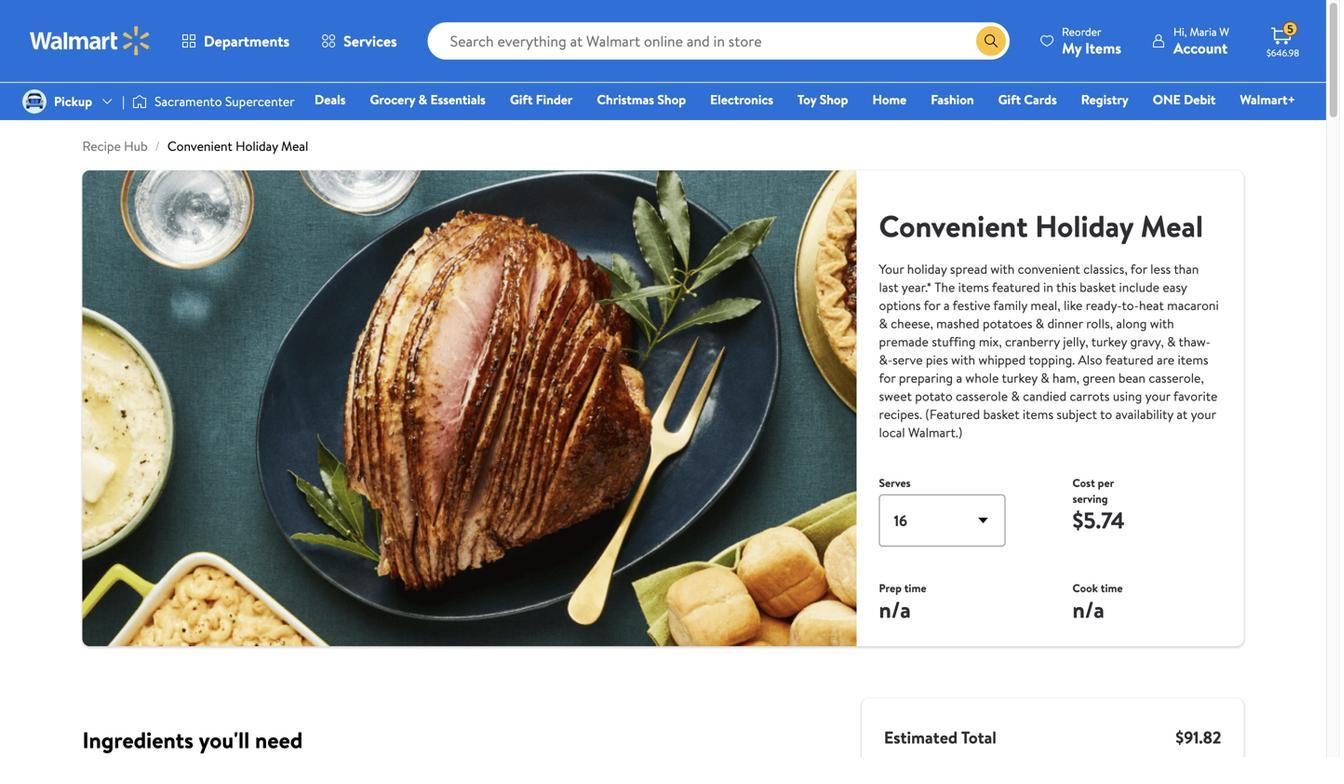 Task type: locate. For each thing, give the bounding box(es) containing it.
shop right christmas
[[658, 90, 686, 108]]

your
[[1146, 387, 1171, 405], [1191, 405, 1217, 423]]

2 vertical spatial for
[[879, 369, 896, 387]]

a
[[944, 296, 950, 314], [957, 369, 963, 387]]

n/a for prep time n/a
[[879, 594, 911, 625]]

& left thaw-
[[1168, 332, 1176, 351]]

1 horizontal spatial holiday
[[1036, 205, 1134, 247]]

n/a inside 'prep time n/a'
[[879, 594, 911, 625]]

meal up less
[[1141, 205, 1204, 247]]

search icon image
[[984, 34, 999, 48]]

1 vertical spatial basket
[[984, 405, 1020, 423]]

1 horizontal spatial time
[[1101, 580, 1123, 596]]

walmart+
[[1241, 90, 1296, 108]]

debit
[[1185, 90, 1216, 108]]

gift left finder
[[510, 90, 533, 108]]

christmas shop
[[597, 90, 686, 108]]

hi, maria w account
[[1174, 24, 1230, 58]]

0 horizontal spatial gift
[[510, 90, 533, 108]]

for left preparing
[[879, 369, 896, 387]]

basket down whole
[[984, 405, 1020, 423]]

0 horizontal spatial featured
[[993, 278, 1041, 296]]

1 vertical spatial featured
[[1106, 351, 1154, 369]]

at
[[1177, 405, 1188, 423]]

n/a inside cook time n/a
[[1073, 594, 1105, 625]]

1 horizontal spatial n/a
[[1073, 594, 1105, 625]]

& right grocery
[[419, 90, 427, 108]]

items left subject
[[1023, 405, 1054, 423]]

a left whole
[[957, 369, 963, 387]]

turkey right jelly,
[[1092, 332, 1128, 351]]

time for cook time n/a
[[1101, 580, 1123, 596]]

prep
[[879, 580, 902, 596]]

time inside 'prep time n/a'
[[905, 580, 927, 596]]

items right are
[[1178, 351, 1209, 369]]

1 horizontal spatial turkey
[[1092, 332, 1128, 351]]

electronics link
[[702, 89, 782, 109]]

local
[[879, 423, 906, 441]]

whipped
[[979, 351, 1026, 369]]

1 horizontal spatial gift
[[999, 90, 1022, 108]]

0 vertical spatial a
[[944, 296, 950, 314]]

1 n/a from the left
[[879, 594, 911, 625]]

holiday up classics,
[[1036, 205, 1134, 247]]

1 vertical spatial items
[[1178, 351, 1209, 369]]

0 vertical spatial holiday
[[236, 137, 278, 155]]

your left 'at'
[[1146, 387, 1171, 405]]

1 vertical spatial with
[[1151, 314, 1175, 332]]

1 horizontal spatial for
[[924, 296, 941, 314]]

the
[[935, 278, 956, 296]]

shop right toy
[[820, 90, 849, 108]]

1 vertical spatial holiday
[[1036, 205, 1134, 247]]

for right options
[[924, 296, 941, 314]]

spread
[[951, 260, 988, 278]]

0 vertical spatial for
[[1131, 260, 1148, 278]]

time right the prep
[[905, 580, 927, 596]]

0 vertical spatial basket
[[1080, 278, 1117, 296]]

classics,
[[1084, 260, 1128, 278]]

2 n/a from the left
[[1073, 594, 1105, 625]]

with right the pies
[[952, 351, 976, 369]]

christmas shop link
[[589, 89, 695, 109]]

you'll
[[199, 724, 250, 756]]

your right 'at'
[[1191, 405, 1217, 423]]

0 horizontal spatial with
[[952, 351, 976, 369]]

with right spread at the top of the page
[[991, 260, 1015, 278]]

0 horizontal spatial turkey
[[1002, 369, 1038, 387]]

items right the on the top right of page
[[959, 278, 990, 296]]

reorder
[[1063, 24, 1102, 40]]

1 gift from the left
[[510, 90, 533, 108]]

gift
[[510, 90, 533, 108], [999, 90, 1022, 108]]

meal down supercenter
[[281, 137, 308, 155]]

1 vertical spatial convenient
[[879, 205, 1029, 247]]

0 vertical spatial featured
[[993, 278, 1041, 296]]

2 horizontal spatial with
[[1151, 314, 1175, 332]]

holiday down supercenter
[[236, 137, 278, 155]]

subject
[[1057, 405, 1098, 423]]

using
[[1113, 387, 1143, 405]]

need
[[255, 724, 303, 756]]

holiday
[[908, 260, 947, 278]]

 image
[[22, 89, 47, 114]]

featured left are
[[1106, 351, 1154, 369]]

this
[[1057, 278, 1077, 296]]

convenient up spread at the top of the page
[[879, 205, 1029, 247]]

turkey right whole
[[1002, 369, 1038, 387]]

1 shop from the left
[[658, 90, 686, 108]]

0 horizontal spatial shop
[[658, 90, 686, 108]]

holiday
[[236, 137, 278, 155], [1036, 205, 1134, 247]]

less
[[1151, 260, 1172, 278]]

along
[[1117, 314, 1148, 332]]

family
[[994, 296, 1028, 314]]

maria
[[1190, 24, 1217, 40]]

estimated total
[[884, 726, 997, 749]]

2 gift from the left
[[999, 90, 1022, 108]]

5
[[1288, 21, 1294, 37]]

one debit link
[[1145, 89, 1225, 109]]

turkey
[[1092, 332, 1128, 351], [1002, 369, 1038, 387]]

than
[[1175, 260, 1200, 278]]

& left cheese, on the right of the page
[[879, 314, 888, 332]]

with
[[991, 260, 1015, 278], [1151, 314, 1175, 332], [952, 351, 976, 369]]

2 shop from the left
[[820, 90, 849, 108]]

gift left the cards
[[999, 90, 1022, 108]]

whole
[[966, 369, 999, 387]]

services button
[[305, 19, 413, 63]]

0 horizontal spatial for
[[879, 369, 896, 387]]

options
[[879, 296, 921, 314]]

1 horizontal spatial shop
[[820, 90, 849, 108]]

/
[[155, 137, 160, 155]]

shop inside christmas shop link
[[658, 90, 686, 108]]

2 vertical spatial with
[[952, 351, 976, 369]]

items
[[1086, 38, 1122, 58]]

include
[[1120, 278, 1160, 296]]

last
[[879, 278, 899, 296]]

basket right this
[[1080, 278, 1117, 296]]

time inside cook time n/a
[[1101, 580, 1123, 596]]

hub
[[124, 137, 148, 155]]

time right 'cook'
[[1101, 580, 1123, 596]]

2 horizontal spatial items
[[1178, 351, 1209, 369]]

home link
[[865, 89, 915, 109]]

green
[[1083, 369, 1116, 387]]

toy shop
[[798, 90, 849, 108]]

0 horizontal spatial items
[[959, 278, 990, 296]]

1 horizontal spatial featured
[[1106, 351, 1154, 369]]

for left less
[[1131, 260, 1148, 278]]

your holiday spread with convenient classics, for less than last year.* the items featured in this basket include easy options for a festive family meal, like ready-to-heat macaroni & cheese, mashed potatoes & dinner rolls, along with premade stuffing mix, cranberry jelly, turkey gravy, & thaw- &-serve pies with whipped topping. also featured are items for preparing a whole turkey & ham, green bean casserole, sweet potato casserole & candied carrots using your favorite recipes. (featured basket items subject to availability at your local walmart.)
[[879, 260, 1220, 441]]

gift for gift finder
[[510, 90, 533, 108]]

sweet
[[879, 387, 912, 405]]

to-
[[1122, 296, 1140, 314]]

items
[[959, 278, 990, 296], [1178, 351, 1209, 369], [1023, 405, 1054, 423]]

cards
[[1025, 90, 1058, 108]]

services
[[344, 31, 397, 51]]

stuffing
[[932, 332, 976, 351]]

0 vertical spatial meal
[[281, 137, 308, 155]]

0 vertical spatial convenient
[[167, 137, 233, 155]]

fashion
[[931, 90, 975, 108]]

0 vertical spatial items
[[959, 278, 990, 296]]

gift finder link
[[502, 89, 581, 109]]

1 vertical spatial for
[[924, 296, 941, 314]]

1 horizontal spatial your
[[1191, 405, 1217, 423]]

home
[[873, 90, 907, 108]]

1 time from the left
[[905, 580, 927, 596]]

year.*
[[902, 278, 932, 296]]

with right along
[[1151, 314, 1175, 332]]

0 horizontal spatial time
[[905, 580, 927, 596]]

 image
[[132, 92, 147, 111]]

toy
[[798, 90, 817, 108]]

n/a
[[879, 594, 911, 625], [1073, 594, 1105, 625]]

1 vertical spatial a
[[957, 369, 963, 387]]

2 time from the left
[[1101, 580, 1123, 596]]

convenient right /
[[167, 137, 233, 155]]

1 horizontal spatial items
[[1023, 405, 1054, 423]]

0 horizontal spatial meal
[[281, 137, 308, 155]]

0 horizontal spatial your
[[1146, 387, 1171, 405]]

for
[[1131, 260, 1148, 278], [924, 296, 941, 314], [879, 369, 896, 387]]

ingredients you'll need
[[82, 724, 303, 756]]

shop inside toy shop link
[[820, 90, 849, 108]]

|
[[122, 92, 125, 110]]

registry
[[1082, 90, 1129, 108]]

1 horizontal spatial meal
[[1141, 205, 1204, 247]]

cost per serving $5.74
[[1073, 475, 1125, 536]]

1 horizontal spatial with
[[991, 260, 1015, 278]]

0 horizontal spatial n/a
[[879, 594, 911, 625]]

1 vertical spatial meal
[[1141, 205, 1204, 247]]

christmas
[[597, 90, 655, 108]]

shop for christmas shop
[[658, 90, 686, 108]]

1 vertical spatial turkey
[[1002, 369, 1038, 387]]

0 vertical spatial turkey
[[1092, 332, 1128, 351]]

featured left in
[[993, 278, 1041, 296]]

estimated
[[884, 726, 958, 749]]

0 vertical spatial with
[[991, 260, 1015, 278]]

featured
[[993, 278, 1041, 296], [1106, 351, 1154, 369]]

2 vertical spatial items
[[1023, 405, 1054, 423]]

0 horizontal spatial convenient
[[167, 137, 233, 155]]

a left festive
[[944, 296, 950, 314]]

cheese,
[[891, 314, 934, 332]]



Task type: vqa. For each thing, say whether or not it's contained in the screenshot.
"lbs" inside Shady Brook Farms Frozen Whole Turkey, No Antibiotics Ever, 10- 17 lbs, Serves 7 to 11 White Whole Turkey, 10-17 lbs (Frozen)
no



Task type: describe. For each thing, give the bounding box(es) containing it.
one debit
[[1153, 90, 1216, 108]]

1 horizontal spatial convenient
[[879, 205, 1029, 247]]

walmart.)
[[909, 423, 963, 441]]

prep time n/a
[[879, 580, 927, 625]]

0 horizontal spatial holiday
[[236, 137, 278, 155]]

mashed
[[937, 314, 980, 332]]

sacramento
[[155, 92, 222, 110]]

mix,
[[979, 332, 1003, 351]]

casserole,
[[1149, 369, 1205, 387]]

recipes.
[[879, 405, 923, 423]]

also
[[1079, 351, 1103, 369]]

gift finder
[[510, 90, 573, 108]]

grocery & essentials link
[[362, 89, 494, 109]]

serve
[[893, 351, 923, 369]]

gift for gift cards
[[999, 90, 1022, 108]]

festive
[[953, 296, 991, 314]]

ham,
[[1053, 369, 1080, 387]]

cook
[[1073, 580, 1099, 596]]

macaroni
[[1168, 296, 1220, 314]]

1 horizontal spatial basket
[[1080, 278, 1117, 296]]

total
[[962, 726, 997, 749]]

walmart image
[[30, 26, 151, 56]]

like
[[1064, 296, 1083, 314]]

$646.98
[[1267, 47, 1300, 59]]

potatoes
[[983, 314, 1033, 332]]

convenient holiday meal
[[879, 205, 1204, 247]]

electronics
[[711, 90, 774, 108]]

& left dinner
[[1036, 314, 1045, 332]]

easy
[[1163, 278, 1188, 296]]

serves
[[879, 475, 911, 491]]

w
[[1220, 24, 1230, 40]]

walmart+ link
[[1232, 89, 1305, 109]]

bean
[[1119, 369, 1146, 387]]

$91.82
[[1176, 726, 1222, 749]]

gift cards link
[[990, 89, 1066, 109]]

$5.74
[[1073, 505, 1125, 536]]

gravy,
[[1131, 332, 1165, 351]]

1 horizontal spatial a
[[957, 369, 963, 387]]

ingredients
[[82, 724, 194, 756]]

meal,
[[1031, 296, 1061, 314]]

Walmart Site-Wide search field
[[428, 22, 1010, 60]]

my
[[1063, 38, 1082, 58]]

jelly,
[[1064, 332, 1089, 351]]

0 horizontal spatial basket
[[984, 405, 1020, 423]]

toy shop link
[[790, 89, 857, 109]]

pies
[[926, 351, 949, 369]]

potato
[[916, 387, 953, 405]]

hi,
[[1174, 24, 1188, 40]]

shop for toy shop
[[820, 90, 849, 108]]

(featured
[[926, 405, 981, 423]]

casserole
[[956, 387, 1009, 405]]

time for prep time n/a
[[905, 580, 927, 596]]

& left candied
[[1012, 387, 1020, 405]]

grocery
[[370, 90, 416, 108]]

your
[[879, 260, 905, 278]]

in
[[1044, 278, 1054, 296]]

carrots
[[1070, 387, 1110, 405]]

sacramento supercenter
[[155, 92, 295, 110]]

grocery & essentials
[[370, 90, 486, 108]]

recipe
[[82, 137, 121, 155]]

serving
[[1073, 491, 1109, 507]]

pickup
[[54, 92, 92, 110]]

dinner
[[1048, 314, 1084, 332]]

finder
[[536, 90, 573, 108]]

deals link
[[306, 89, 354, 109]]

deals
[[315, 90, 346, 108]]

fashion link
[[923, 89, 983, 109]]

reorder my items
[[1063, 24, 1122, 58]]

cook time n/a
[[1073, 580, 1123, 625]]

to
[[1101, 405, 1113, 423]]

n/a for cook time n/a
[[1073, 594, 1105, 625]]

& inside grocery & essentials link
[[419, 90, 427, 108]]

per
[[1098, 475, 1115, 491]]

0 horizontal spatial a
[[944, 296, 950, 314]]

cranberry
[[1006, 332, 1061, 351]]

are
[[1157, 351, 1175, 369]]

one
[[1153, 90, 1181, 108]]

convenient
[[1018, 260, 1081, 278]]

cost
[[1073, 475, 1096, 491]]

registry link
[[1073, 89, 1138, 109]]

& left the ham,
[[1041, 369, 1050, 387]]

preparing
[[899, 369, 954, 387]]

supercenter
[[225, 92, 295, 110]]

availability
[[1116, 405, 1174, 423]]

2 horizontal spatial for
[[1131, 260, 1148, 278]]

rolls,
[[1087, 314, 1114, 332]]

convenient holiday meal image
[[82, 170, 857, 646]]

Search search field
[[428, 22, 1010, 60]]



